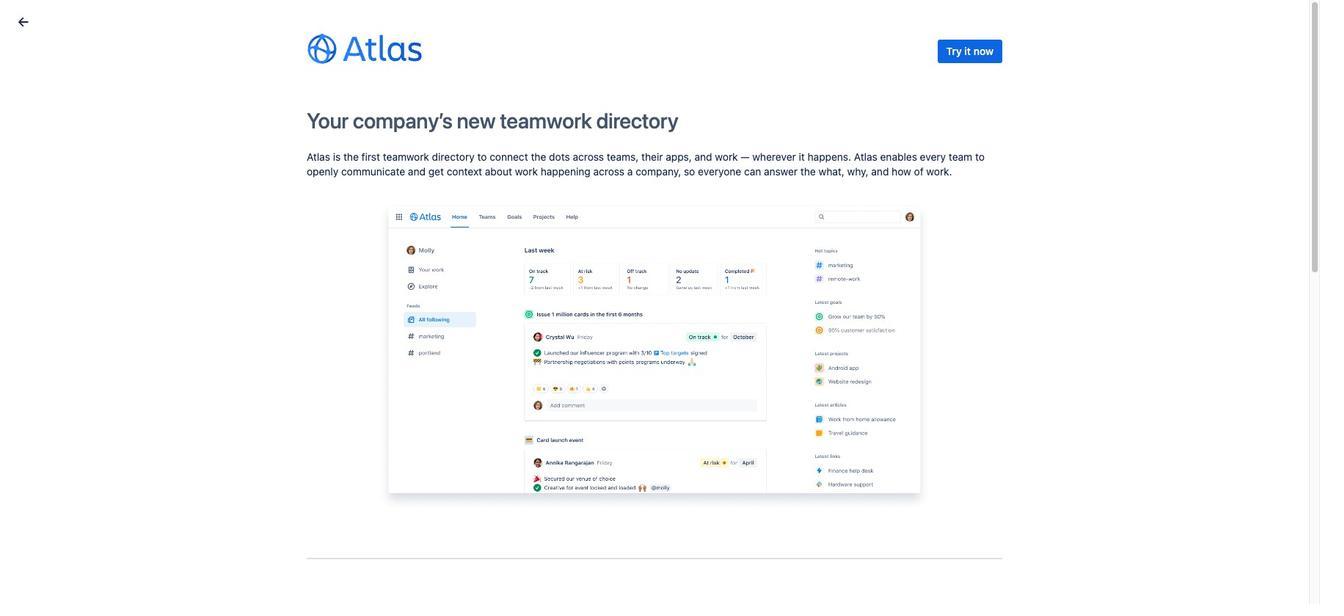 Task type: locate. For each thing, give the bounding box(es) containing it.
1 team from the left
[[465, 458, 489, 470]]

use
[[545, 458, 562, 470]]

a
[[457, 458, 463, 470], [601, 473, 607, 485]]

can
[[899, 458, 916, 470]]

a right to
[[601, 473, 607, 485]]

2 vertical spatial and
[[768, 473, 785, 485]]

0 horizontal spatial a
[[457, 458, 463, 470]]

and
[[621, 431, 645, 448], [712, 458, 730, 470], [768, 473, 785, 485]]

products
[[795, 431, 851, 448]]

1 vertical spatial a
[[601, 473, 607, 485]]

manage
[[639, 473, 677, 485]]

and down places
[[768, 473, 785, 485]]

and up software, at the bottom left of page
[[621, 431, 645, 448]]

1 horizontal spatial team
[[818, 458, 842, 470]]

Search teams field
[[215, 63, 1123, 90]]

0 horizontal spatial team
[[465, 458, 489, 470]]

close drawer image
[[15, 13, 32, 31]]

give feedback banner
[[0, 0, 1321, 41]]

1 horizontal spatial a
[[601, 473, 607, 485]]

team right your
[[818, 458, 842, 470]]

software,
[[605, 458, 650, 470]]

connect with people and teams across atlassian products
[[488, 431, 851, 448]]

team left once,
[[465, 458, 489, 470]]

dialog
[[0, 0, 1321, 604]]

confluence,
[[653, 458, 710, 470]]

with
[[545, 431, 571, 448]]

you
[[878, 458, 896, 470]]

more.
[[788, 473, 815, 485]]

0 vertical spatial and
[[621, 431, 645, 448]]

team
[[465, 458, 489, 470], [818, 458, 842, 470]]

your
[[794, 458, 815, 470]]

give feedback button
[[310, 8, 396, 32]]

1 vertical spatial and
[[712, 458, 730, 470]]

teams
[[648, 431, 687, 448]]

other
[[733, 458, 758, 470]]

and up team's
[[712, 458, 730, 470]]

works.
[[845, 458, 875, 470]]

a right create
[[457, 458, 463, 470]]



Task type: vqa. For each thing, say whether or not it's contained in the screenshot.
set start date image
no



Task type: describe. For each thing, give the bounding box(es) containing it.
create
[[423, 458, 454, 470]]

issues
[[557, 473, 586, 485]]

the
[[680, 473, 695, 485]]

it
[[565, 458, 571, 470]]

profile,
[[732, 473, 765, 485]]

2 team from the left
[[818, 458, 842, 470]]

top element
[[9, 0, 1045, 41]]

0 horizontal spatial and
[[621, 431, 645, 448]]

jira
[[585, 458, 602, 470]]

create a team once, then use it in jira software, confluence, and other places your team works. you can assign issues to a team, manage the team's profile, and more.
[[423, 458, 916, 485]]

1 horizontal spatial and
[[712, 458, 730, 470]]

2 horizontal spatial and
[[768, 473, 785, 485]]

give
[[318, 14, 340, 26]]

connect
[[488, 431, 541, 448]]

give feedback
[[318, 14, 388, 26]]

atlassian
[[735, 431, 791, 448]]

Search field
[[1045, 8, 1192, 32]]

assign
[[523, 473, 554, 485]]

0 vertical spatial a
[[457, 458, 463, 470]]

to
[[589, 473, 599, 485]]

places
[[761, 458, 792, 470]]

people
[[574, 431, 617, 448]]

across
[[690, 431, 732, 448]]

once,
[[492, 458, 518, 470]]

team,
[[610, 473, 636, 485]]

feedback
[[342, 14, 388, 26]]

in
[[573, 458, 582, 470]]

then
[[521, 458, 542, 470]]

team's
[[698, 473, 729, 485]]



